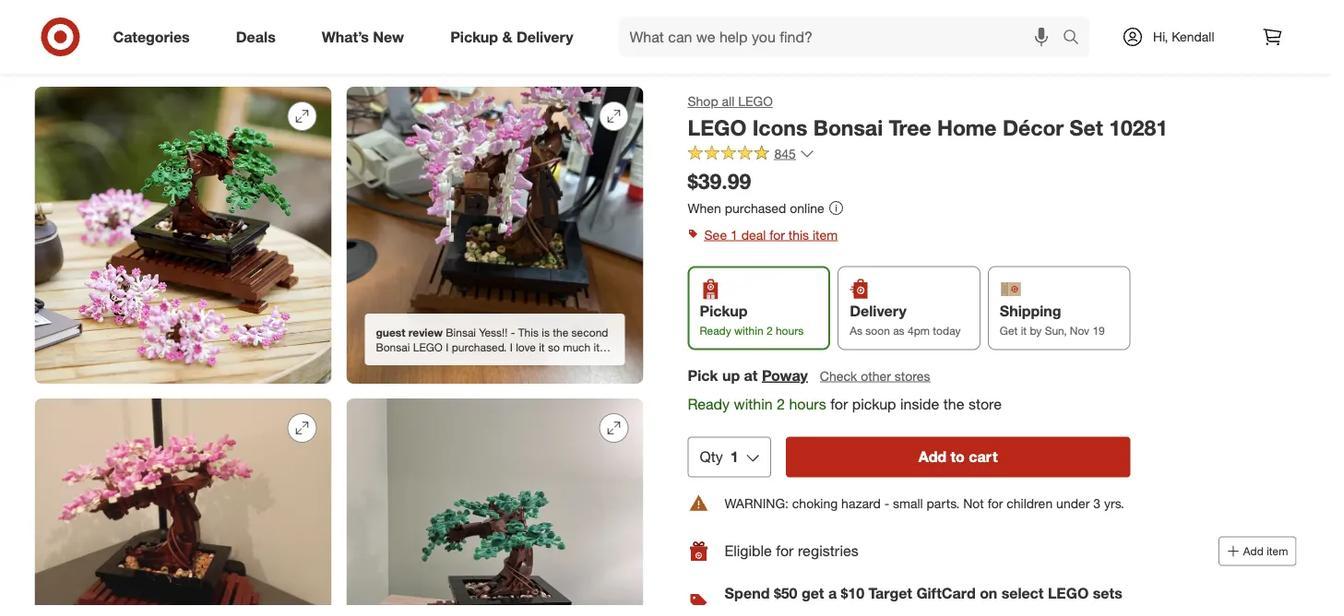 Task type: vqa. For each thing, say whether or not it's contained in the screenshot.
the bottom LEGO
yes



Task type: locate. For each thing, give the bounding box(es) containing it.
for down check
[[831, 395, 848, 413]]

poway button
[[762, 365, 808, 386]]

see 1 deal for this item
[[704, 226, 838, 243]]

0 vertical spatial delivery
[[517, 28, 573, 46]]

delivery
[[517, 28, 573, 46], [850, 302, 907, 320]]

warning:
[[725, 495, 789, 511]]

845
[[775, 146, 796, 162]]

what's new link
[[306, 17, 427, 57]]

purchased
[[725, 200, 786, 216]]

0 horizontal spatial 2
[[767, 323, 773, 337]]

1 horizontal spatial add
[[1244, 544, 1264, 558]]

shipping
[[1000, 302, 1062, 320]]

categories
[[113, 28, 190, 46]]

the
[[944, 395, 965, 413]]

pickup inside pickup ready within 2 hours
[[700, 302, 748, 320]]

pickup for ready
[[700, 302, 748, 320]]

hours inside pickup ready within 2 hours
[[776, 323, 804, 337]]

to
[[951, 448, 965, 466]]

1
[[731, 226, 738, 243], [731, 448, 739, 466]]

1 vertical spatial add
[[1244, 544, 1264, 558]]

registries
[[798, 542, 859, 560]]

add inside button
[[1244, 544, 1264, 558]]

within down at
[[734, 395, 773, 413]]

0 horizontal spatial item
[[813, 226, 838, 243]]

2
[[767, 323, 773, 337], [777, 395, 785, 413]]

3
[[1094, 495, 1101, 511]]

item inside button
[[1267, 544, 1289, 558]]

1 vertical spatial ready
[[688, 395, 730, 413]]

by
[[1030, 323, 1042, 337]]

0 vertical spatial 2
[[767, 323, 773, 337]]

photo from guest review, 10 of 16 image
[[346, 87, 644, 384]]

check other stores
[[820, 368, 930, 384]]

eligible
[[725, 542, 772, 560]]

2 inside pickup ready within 2 hours
[[767, 323, 773, 337]]

0 vertical spatial ready
[[700, 323, 731, 337]]

icons
[[753, 114, 808, 140]]

select
[[1002, 584, 1044, 602]]

other
[[861, 368, 891, 384]]

small
[[893, 495, 923, 511]]

search button
[[1055, 17, 1099, 61]]

0 vertical spatial within
[[734, 323, 764, 337]]

pickup left &
[[450, 28, 498, 46]]

lego icons bonsai tree home d&#233;cor set 10281, 8 of 16 image
[[346, 0, 644, 72]]

2 down 'poway' button
[[777, 395, 785, 413]]

pick
[[688, 366, 718, 384]]

1 vertical spatial item
[[1267, 544, 1289, 558]]

hours
[[776, 323, 804, 337], [789, 395, 826, 413]]

children
[[1007, 495, 1053, 511]]

under
[[1057, 495, 1090, 511]]

ready up the pick on the bottom
[[700, 323, 731, 337]]

0 vertical spatial 1
[[731, 226, 738, 243]]

add item button
[[1219, 536, 1297, 566]]

ready down the pick on the bottom
[[688, 395, 730, 413]]

when
[[688, 200, 721, 216]]

spend
[[725, 584, 770, 602]]

delivery right &
[[517, 28, 573, 46]]

kendall
[[1172, 29, 1215, 45]]

hi, kendall
[[1153, 29, 1215, 45]]

1 1 from the top
[[731, 226, 738, 243]]

set
[[1070, 114, 1103, 140]]

add for add item
[[1244, 544, 1264, 558]]

What can we help you find? suggestions appear below search field
[[619, 17, 1068, 57]]

as
[[850, 323, 863, 337]]

delivery as soon as 4pm today
[[850, 302, 961, 337]]

0 horizontal spatial add
[[919, 448, 947, 466]]

décor
[[1003, 114, 1064, 140]]

item
[[813, 226, 838, 243], [1267, 544, 1289, 558]]

1 horizontal spatial pickup
[[700, 302, 748, 320]]

2 up poway
[[767, 323, 773, 337]]

lego down "all"
[[688, 114, 747, 140]]

0 vertical spatial pickup
[[450, 28, 498, 46]]

1 horizontal spatial item
[[1267, 544, 1289, 558]]

choking
[[792, 495, 838, 511]]

1 vertical spatial lego
[[688, 114, 747, 140]]

1 vertical spatial pickup
[[700, 302, 748, 320]]

0 horizontal spatial delivery
[[517, 28, 573, 46]]

pickup & delivery link
[[435, 17, 597, 57]]

stores
[[895, 368, 930, 384]]

deals link
[[220, 17, 299, 57]]

ready
[[700, 323, 731, 337], [688, 395, 730, 413]]

$50
[[774, 584, 798, 602]]

photo from max, 12 of 16 image
[[346, 399, 644, 606]]

lego left "sets"
[[1048, 584, 1089, 602]]

2 1 from the top
[[731, 448, 739, 466]]

review
[[409, 325, 443, 339]]

1 vertical spatial delivery
[[850, 302, 907, 320]]

0 horizontal spatial pickup
[[450, 28, 498, 46]]

hours up poway
[[776, 323, 804, 337]]

giftcard
[[917, 584, 976, 602]]

delivery up soon
[[850, 302, 907, 320]]

spend $50 get a $10 target giftcard on select lego sets link
[[725, 584, 1123, 602]]

shop
[[688, 93, 718, 109]]

1 vertical spatial 2
[[777, 395, 785, 413]]

what's
[[322, 28, 369, 46]]

categories link
[[97, 17, 213, 57]]

all
[[722, 93, 735, 109]]

add inside "button"
[[919, 448, 947, 466]]

for
[[770, 226, 785, 243], [831, 395, 848, 413], [988, 495, 1003, 511], [776, 542, 794, 560]]

0 vertical spatial hours
[[776, 323, 804, 337]]

1 horizontal spatial delivery
[[850, 302, 907, 320]]

0 vertical spatial add
[[919, 448, 947, 466]]

see 1 deal for this item link
[[688, 222, 1297, 248]]

within up pick up at poway
[[734, 323, 764, 337]]

lego right "all"
[[738, 93, 773, 109]]

inside
[[901, 395, 940, 413]]

store
[[969, 395, 1002, 413]]

qty 1
[[700, 448, 739, 466]]

at
[[744, 366, 758, 384]]

within
[[734, 323, 764, 337], [734, 395, 773, 413]]

pickup
[[450, 28, 498, 46], [700, 302, 748, 320]]

home
[[938, 114, 997, 140]]

1 right qty
[[731, 448, 739, 466]]

qty
[[700, 448, 723, 466]]

a
[[828, 584, 837, 602]]

sun,
[[1045, 323, 1067, 337]]

shipping get it by sun, nov 19
[[1000, 302, 1105, 337]]

pickup up up
[[700, 302, 748, 320]]

add for add to cart
[[919, 448, 947, 466]]

not
[[963, 495, 984, 511]]

1 vertical spatial 1
[[731, 448, 739, 466]]

1 for see
[[731, 226, 738, 243]]

845 link
[[688, 145, 815, 166]]

1 right see
[[731, 226, 738, 243]]

hours down 'poway' button
[[789, 395, 826, 413]]



Task type: describe. For each thing, give the bounding box(es) containing it.
deals
[[236, 28, 276, 46]]

pickup ready within 2 hours
[[700, 302, 804, 337]]

19
[[1093, 323, 1105, 337]]

nov
[[1070, 323, 1090, 337]]

1 vertical spatial within
[[734, 395, 773, 413]]

pickup & delivery
[[450, 28, 573, 46]]

pick up at poway
[[688, 366, 808, 384]]

check other stores button
[[819, 366, 931, 386]]

hi,
[[1153, 29, 1168, 45]]

-
[[885, 495, 890, 511]]

on
[[980, 584, 998, 602]]

for left this
[[770, 226, 785, 243]]

it
[[1021, 323, 1027, 337]]

ready within 2 hours for pickup inside the store
[[688, 395, 1002, 413]]

lego icons bonsai tree home d&#233;cor set 10281, 9 of 16 image
[[35, 87, 332, 384]]

soon
[[866, 323, 890, 337]]

online
[[790, 200, 825, 216]]

&
[[502, 28, 513, 46]]

2 vertical spatial lego
[[1048, 584, 1089, 602]]

guest review
[[376, 325, 443, 339]]

what's new
[[322, 28, 404, 46]]

check
[[820, 368, 857, 384]]

up
[[722, 366, 740, 384]]

ready inside pickup ready within 2 hours
[[700, 323, 731, 337]]

0 vertical spatial item
[[813, 226, 838, 243]]

lego icons bonsai tree home d&#233;cor set 10281, 7 of 16 image
[[35, 0, 332, 72]]

cart
[[969, 448, 998, 466]]

bonsai
[[814, 114, 883, 140]]

for right not
[[988, 495, 1003, 511]]

1 horizontal spatial 2
[[777, 395, 785, 413]]

sets
[[1093, 584, 1123, 602]]

parts.
[[927, 495, 960, 511]]

hazard
[[842, 495, 881, 511]]

$10
[[841, 584, 865, 602]]

yrs.
[[1104, 495, 1125, 511]]

see
[[704, 226, 727, 243]]

1 for qty
[[731, 448, 739, 466]]

get
[[1000, 323, 1018, 337]]

search
[[1055, 30, 1099, 48]]

eligible for registries
[[725, 542, 859, 560]]

delivery inside delivery as soon as 4pm today
[[850, 302, 907, 320]]

warning: choking hazard - small parts. not for children under 3 yrs.
[[725, 495, 1125, 511]]

get
[[802, 584, 824, 602]]

guest
[[376, 325, 405, 339]]

0 vertical spatial lego
[[738, 93, 773, 109]]

within inside pickup ready within 2 hours
[[734, 323, 764, 337]]

photo from quandale dingle, 11 of 16 image
[[35, 399, 332, 606]]

when purchased online
[[688, 200, 825, 216]]

target
[[869, 584, 913, 602]]

today
[[933, 323, 961, 337]]

tree
[[889, 114, 932, 140]]

deal
[[742, 226, 766, 243]]

add item
[[1244, 544, 1289, 558]]

pickup for &
[[450, 28, 498, 46]]

add to cart
[[919, 448, 998, 466]]

for right eligible at bottom right
[[776, 542, 794, 560]]

this
[[789, 226, 809, 243]]

pickup
[[852, 395, 896, 413]]

poway
[[762, 366, 808, 384]]

spend $50 get a $10 target giftcard on select lego sets
[[725, 584, 1123, 602]]

4pm
[[908, 323, 930, 337]]

as
[[893, 323, 905, 337]]

add to cart button
[[786, 437, 1131, 477]]

10281
[[1109, 114, 1168, 140]]

shop all lego lego icons bonsai tree home décor set 10281
[[688, 93, 1168, 140]]

1 vertical spatial hours
[[789, 395, 826, 413]]

$39.99
[[688, 169, 751, 194]]



